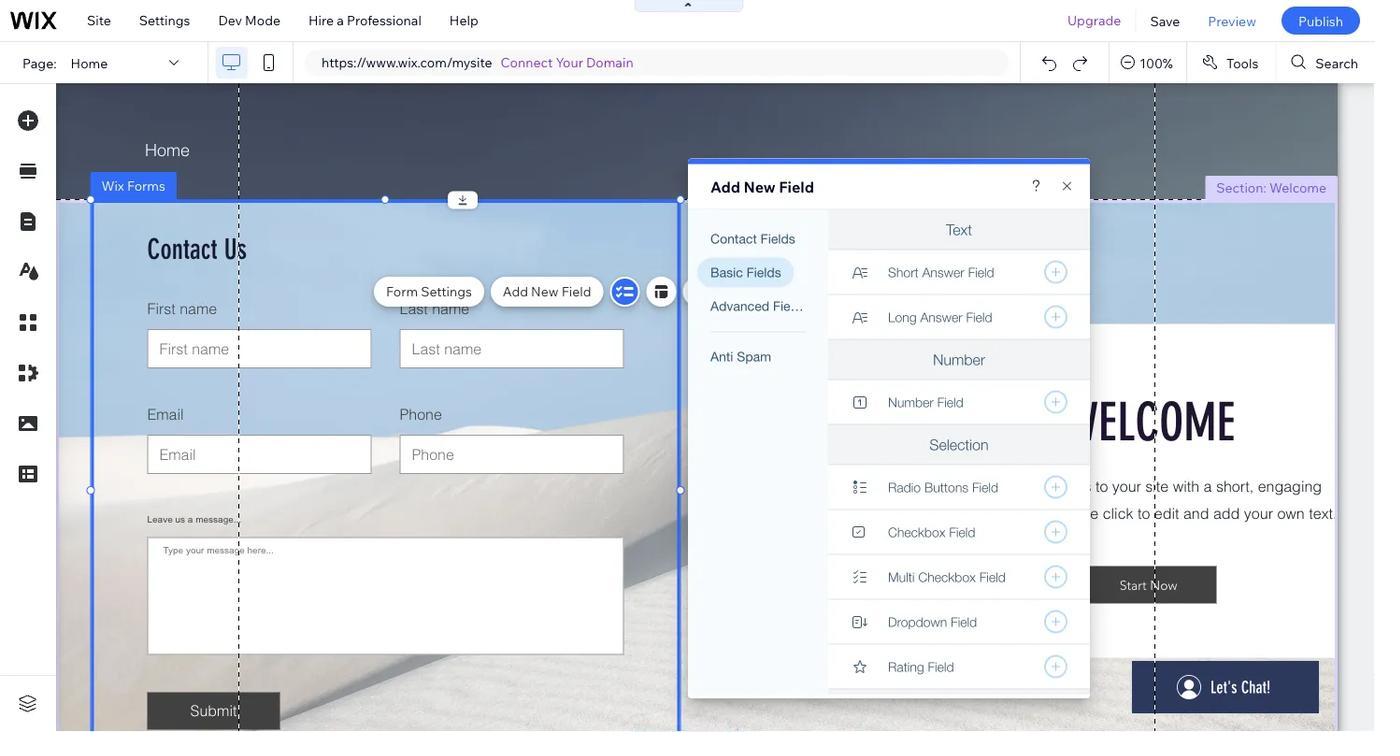 Task type: locate. For each thing, give the bounding box(es) containing it.
1 horizontal spatial add
[[711, 177, 741, 196]]

save
[[1151, 12, 1181, 29]]

https://www.wix.com/mysite
[[322, 54, 492, 71]]

settings left dev
[[139, 12, 190, 29]]

new
[[744, 177, 776, 196], [531, 283, 559, 300]]

1 vertical spatial new
[[531, 283, 559, 300]]

0 horizontal spatial add new field
[[503, 283, 592, 300]]

hire
[[309, 12, 334, 29]]

tools button
[[1188, 42, 1276, 83]]

0 horizontal spatial add
[[503, 283, 528, 300]]

preview button
[[1195, 0, 1271, 41]]

add
[[711, 177, 741, 196], [503, 283, 528, 300]]

dev mode
[[218, 12, 281, 29]]

form settings
[[386, 283, 472, 300]]

preview
[[1209, 12, 1257, 29]]

connect
[[501, 54, 553, 71]]

search
[[1316, 54, 1359, 71]]

your
[[556, 54, 584, 71]]

1 vertical spatial add new field
[[503, 283, 592, 300]]

1 horizontal spatial add new field
[[711, 177, 815, 196]]

upgrade
[[1068, 12, 1122, 29]]

a
[[337, 12, 344, 29]]

help
[[450, 12, 479, 29]]

home
[[71, 54, 108, 71]]

wix forms
[[101, 178, 165, 194]]

1 vertical spatial field
[[562, 283, 592, 300]]

0 vertical spatial add
[[711, 177, 741, 196]]

1 horizontal spatial settings
[[421, 283, 472, 300]]

0 vertical spatial new
[[744, 177, 776, 196]]

0 vertical spatial settings
[[139, 12, 190, 29]]

form
[[386, 283, 418, 300]]

0 horizontal spatial new
[[531, 283, 559, 300]]

welcome
[[1270, 180, 1327, 196]]

search button
[[1277, 42, 1376, 83]]

site
[[87, 12, 111, 29]]

field
[[779, 177, 815, 196], [562, 283, 592, 300]]

wix
[[101, 178, 124, 194]]

add new field
[[711, 177, 815, 196], [503, 283, 592, 300]]

settings right form
[[421, 283, 472, 300]]

hire a professional
[[309, 12, 422, 29]]

1 horizontal spatial field
[[779, 177, 815, 196]]

1 horizontal spatial new
[[744, 177, 776, 196]]

settings
[[139, 12, 190, 29], [421, 283, 472, 300]]



Task type: vqa. For each thing, say whether or not it's contained in the screenshot.
search BUTTON
yes



Task type: describe. For each thing, give the bounding box(es) containing it.
100%
[[1140, 54, 1174, 71]]

section: welcome
[[1217, 180, 1327, 196]]

dev
[[218, 12, 242, 29]]

100% button
[[1110, 42, 1187, 83]]

1 vertical spatial add
[[503, 283, 528, 300]]

mode
[[245, 12, 281, 29]]

https://www.wix.com/mysite connect your domain
[[322, 54, 634, 71]]

tools
[[1227, 54, 1259, 71]]

domain
[[586, 54, 634, 71]]

0 vertical spatial field
[[779, 177, 815, 196]]

professional
[[347, 12, 422, 29]]

save button
[[1137, 0, 1195, 41]]

publish
[[1299, 12, 1344, 29]]

0 horizontal spatial settings
[[139, 12, 190, 29]]

publish button
[[1282, 7, 1361, 35]]

0 vertical spatial add new field
[[711, 177, 815, 196]]

1 vertical spatial settings
[[421, 283, 472, 300]]

forms
[[127, 178, 165, 194]]

0 horizontal spatial field
[[562, 283, 592, 300]]

section:
[[1217, 180, 1267, 196]]



